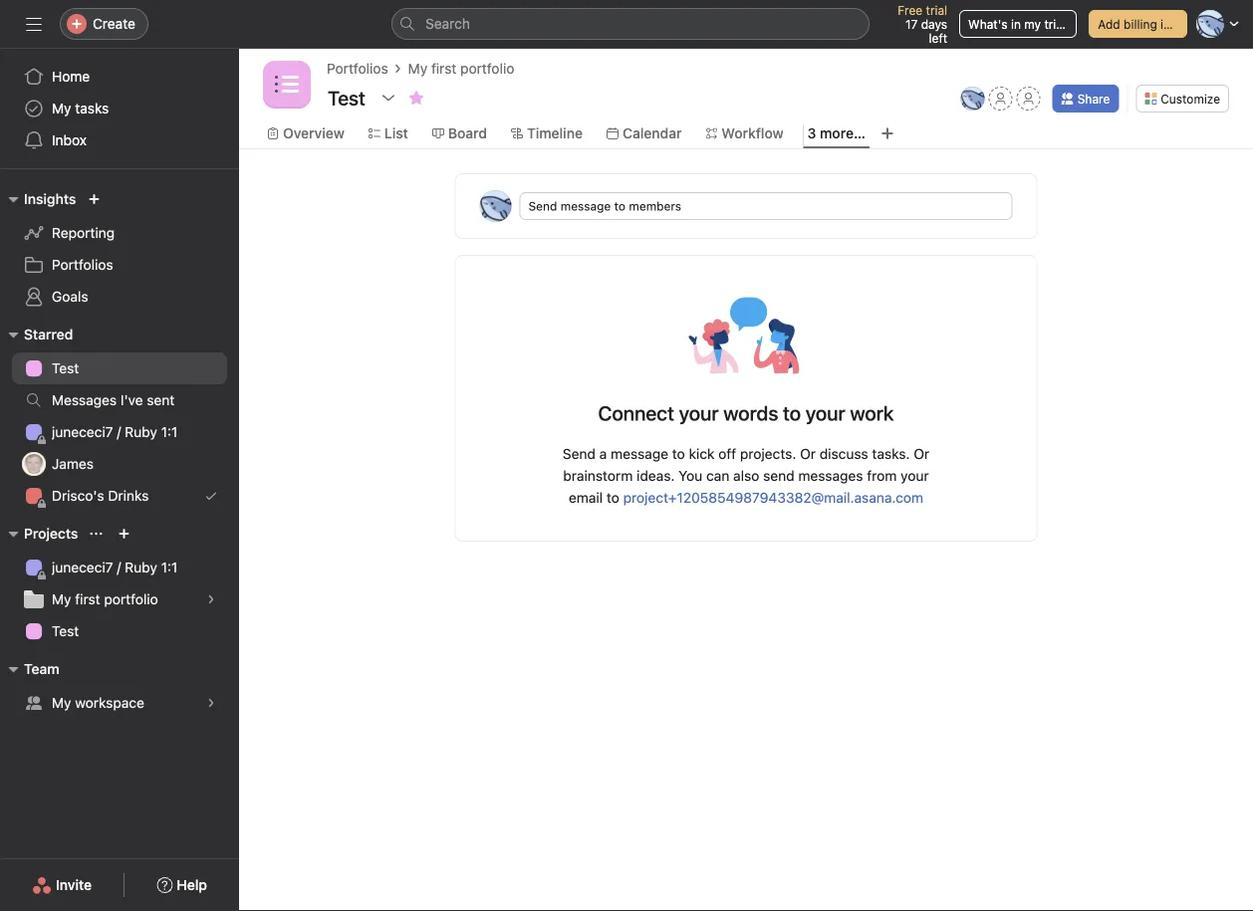 Task type: locate. For each thing, give the bounding box(es) containing it.
0 vertical spatial junececi7
[[52, 424, 113, 440]]

ideas.
[[637, 468, 675, 484]]

customize button
[[1136, 85, 1230, 113]]

2 test link from the top
[[12, 616, 227, 648]]

0 vertical spatial portfolios
[[327, 60, 388, 77]]

2 junececi7 from the top
[[52, 560, 113, 576]]

0 vertical spatial ra
[[965, 92, 981, 106]]

projects.
[[740, 446, 797, 462]]

1 test from the top
[[52, 360, 79, 377]]

1 vertical spatial test
[[52, 623, 79, 640]]

message
[[561, 199, 611, 213], [611, 446, 669, 462]]

reporting link
[[12, 217, 227, 249]]

1 vertical spatial first
[[75, 591, 100, 608]]

0 horizontal spatial portfolio
[[104, 591, 158, 608]]

1 vertical spatial junececi7
[[52, 560, 113, 576]]

2 test from the top
[[52, 623, 79, 640]]

trial?
[[1045, 17, 1072, 31]]

your up kick
[[679, 402, 719, 425]]

junececi7 / ruby 1:1 down messages i've sent
[[52, 424, 178, 440]]

1 junececi7 / ruby 1:1 link from the top
[[12, 417, 227, 448]]

0 horizontal spatial my first portfolio
[[52, 591, 158, 608]]

i've
[[121, 392, 143, 409]]

list link
[[369, 123, 408, 145]]

2 1:1 from the top
[[161, 560, 178, 576]]

drinks
[[108, 488, 149, 504]]

create
[[93, 15, 135, 32]]

1 vertical spatial junececi7 / ruby 1:1
[[52, 560, 178, 576]]

billing
[[1124, 17, 1158, 31]]

portfolio down search
[[460, 60, 515, 77]]

1 horizontal spatial first
[[431, 60, 457, 77]]

my workspace
[[52, 695, 144, 712]]

messages i've sent
[[52, 392, 175, 409]]

None text field
[[323, 80, 371, 116]]

my first portfolio down show options, current sort, top image
[[52, 591, 158, 608]]

my left tasks
[[52, 100, 71, 117]]

0 vertical spatial my first portfolio
[[408, 60, 515, 77]]

0 vertical spatial portfolio
[[460, 60, 515, 77]]

test link up messages i've sent
[[12, 353, 227, 385]]

my
[[408, 60, 428, 77], [52, 100, 71, 117], [52, 591, 71, 608], [52, 695, 71, 712]]

1 horizontal spatial my first portfolio
[[408, 60, 515, 77]]

timeline link
[[511, 123, 583, 145]]

junececi7 / ruby 1:1 link inside projects element
[[12, 552, 227, 584]]

test up messages
[[52, 360, 79, 377]]

calendar link
[[607, 123, 682, 145]]

to left kick
[[672, 446, 685, 462]]

more…
[[820, 125, 866, 142]]

1 horizontal spatial your
[[901, 468, 929, 484]]

send message to members
[[529, 199, 682, 213]]

junececi7 inside projects element
[[52, 560, 113, 576]]

sent
[[147, 392, 175, 409]]

1 horizontal spatial portfolios
[[327, 60, 388, 77]]

2 / from the top
[[117, 560, 121, 576]]

my first portfolio down search
[[408, 60, 515, 77]]

1 horizontal spatial portfolio
[[460, 60, 515, 77]]

1 horizontal spatial ra
[[965, 92, 981, 106]]

junececi7 / ruby 1:1 link down new project or portfolio icon
[[12, 552, 227, 584]]

1:1 inside projects element
[[161, 560, 178, 576]]

junececi7 inside starred element
[[52, 424, 113, 440]]

share button
[[1053, 85, 1119, 113]]

junececi7 down messages
[[52, 424, 113, 440]]

board
[[448, 125, 487, 142]]

overview
[[283, 125, 345, 142]]

0 vertical spatial portfolios link
[[327, 58, 388, 80]]

17
[[906, 17, 918, 31]]

or right tasks.
[[914, 446, 930, 462]]

0 vertical spatial your
[[679, 402, 719, 425]]

0 horizontal spatial first
[[75, 591, 100, 608]]

1 vertical spatial junececi7 / ruby 1:1 link
[[12, 552, 227, 584]]

ruby for junececi7 / ruby 1:1 link inside starred element
[[125, 424, 157, 440]]

junececi7 / ruby 1:1 link down messages i've sent
[[12, 417, 227, 448]]

/ inside starred element
[[117, 424, 121, 440]]

0 vertical spatial /
[[117, 424, 121, 440]]

tasks.
[[872, 446, 910, 462]]

0 vertical spatial junececi7 / ruby 1:1
[[52, 424, 178, 440]]

1 ruby from the top
[[125, 424, 157, 440]]

test
[[52, 360, 79, 377], [52, 623, 79, 640]]

1 / from the top
[[117, 424, 121, 440]]

1 vertical spatial portfolios
[[52, 257, 113, 273]]

send inside button
[[529, 199, 557, 213]]

junececi7 for junececi7 / ruby 1:1 link in the projects element
[[52, 560, 113, 576]]

1 horizontal spatial portfolios link
[[327, 58, 388, 80]]

0 horizontal spatial my first portfolio link
[[12, 584, 227, 616]]

0 vertical spatial junececi7 / ruby 1:1 link
[[12, 417, 227, 448]]

ruby
[[125, 424, 157, 440], [125, 560, 157, 576]]

/ inside projects element
[[117, 560, 121, 576]]

my first portfolio link down new project or portfolio icon
[[12, 584, 227, 616]]

send
[[529, 199, 557, 213], [563, 446, 596, 462]]

goals
[[52, 289, 88, 305]]

team
[[24, 661, 59, 678]]

0 horizontal spatial or
[[800, 446, 816, 462]]

words
[[724, 402, 779, 425]]

portfolios link down reporting
[[12, 249, 227, 281]]

1 test link from the top
[[12, 353, 227, 385]]

board link
[[432, 123, 487, 145]]

project+1205854987943382@mail.asana.com
[[624, 490, 924, 506]]

drisco's drinks link
[[12, 480, 227, 512]]

tasks
[[75, 100, 109, 117]]

junececi7 / ruby 1:1 link inside starred element
[[12, 417, 227, 448]]

members
[[629, 199, 682, 213]]

1 vertical spatial /
[[117, 560, 121, 576]]

/ down messages i've sent link
[[117, 424, 121, 440]]

0 vertical spatial test
[[52, 360, 79, 377]]

see details, my workspace image
[[205, 698, 217, 710]]

message up ideas.
[[611, 446, 669, 462]]

add billing info button
[[1089, 10, 1188, 38]]

left
[[929, 31, 948, 45]]

portfolios
[[327, 60, 388, 77], [52, 257, 113, 273]]

1:1 inside starred element
[[161, 424, 178, 440]]

my inside the teams element
[[52, 695, 71, 712]]

hide sidebar image
[[26, 16, 42, 32]]

0 vertical spatial send
[[529, 199, 557, 213]]

your down tasks.
[[901, 468, 929, 484]]

portfolios down reporting
[[52, 257, 113, 273]]

brainstorm
[[563, 468, 633, 484]]

1 vertical spatial ruby
[[125, 560, 157, 576]]

1 horizontal spatial or
[[914, 446, 930, 462]]

my workspace link
[[12, 688, 227, 720]]

test link up the teams element
[[12, 616, 227, 648]]

or up "messages"
[[800, 446, 816, 462]]

0 vertical spatial message
[[561, 199, 611, 213]]

portfolios link up show options image at left
[[327, 58, 388, 80]]

workflow link
[[706, 123, 784, 145]]

junececi7 / ruby 1:1 inside starred element
[[52, 424, 178, 440]]

ra
[[965, 92, 981, 106], [488, 199, 504, 213]]

1 junececi7 / ruby 1:1 from the top
[[52, 424, 178, 440]]

insights element
[[0, 181, 239, 317]]

your work
[[806, 402, 894, 425]]

1 vertical spatial test link
[[12, 616, 227, 648]]

send down timeline link
[[529, 199, 557, 213]]

my tasks
[[52, 100, 109, 117]]

to
[[615, 199, 626, 213], [783, 402, 801, 425], [672, 446, 685, 462], [607, 490, 620, 506]]

0 vertical spatial ruby
[[125, 424, 157, 440]]

to down brainstorm
[[607, 490, 620, 506]]

/ down new project or portfolio icon
[[117, 560, 121, 576]]

send inside send a message to kick off projects. or discuss tasks. or brainstorm ideas. you can also send messages from your email to
[[563, 446, 596, 462]]

or
[[800, 446, 816, 462], [914, 446, 930, 462]]

1 vertical spatial your
[[901, 468, 929, 484]]

send for send a message to kick off projects. or discuss tasks. or brainstorm ideas. you can also send messages from your email to
[[563, 446, 596, 462]]

ruby down new project or portfolio icon
[[125, 560, 157, 576]]

message left 'members'
[[561, 199, 611, 213]]

junececi7 down show options, current sort, top image
[[52, 560, 113, 576]]

junececi7 / ruby 1:1 for junececi7 / ruby 1:1 link in the projects element
[[52, 560, 178, 576]]

3 more…
[[808, 125, 866, 142]]

0 horizontal spatial ra
[[488, 199, 504, 213]]

ruby inside projects element
[[125, 560, 157, 576]]

discuss
[[820, 446, 869, 462]]

add
[[1098, 17, 1121, 31]]

ruby inside starred element
[[125, 424, 157, 440]]

first down show options, current sort, top image
[[75, 591, 100, 608]]

portfolios up show options image at left
[[327, 60, 388, 77]]

0 horizontal spatial send
[[529, 199, 557, 213]]

1 vertical spatial my first portfolio link
[[12, 584, 227, 616]]

1 vertical spatial message
[[611, 446, 669, 462]]

email
[[569, 490, 603, 506]]

first down search
[[431, 60, 457, 77]]

1:1
[[161, 424, 178, 440], [161, 560, 178, 576]]

1 vertical spatial send
[[563, 446, 596, 462]]

junececi7 / ruby 1:1 link
[[12, 417, 227, 448], [12, 552, 227, 584]]

portfolios link
[[327, 58, 388, 80], [12, 249, 227, 281]]

to left 'members'
[[615, 199, 626, 213]]

1 1:1 from the top
[[161, 424, 178, 440]]

1 vertical spatial 1:1
[[161, 560, 178, 576]]

help button
[[144, 868, 220, 904]]

project+1205854987943382@mail.asana.com link
[[624, 490, 924, 506]]

my down projects
[[52, 591, 71, 608]]

invite button
[[19, 868, 105, 904]]

2 ruby from the top
[[125, 560, 157, 576]]

2 or from the left
[[914, 446, 930, 462]]

0 vertical spatial my first portfolio link
[[408, 58, 515, 80]]

ra inside button
[[965, 92, 981, 106]]

junececi7 / ruby 1:1 inside projects element
[[52, 560, 178, 576]]

2 junececi7 / ruby 1:1 from the top
[[52, 560, 178, 576]]

junececi7 / ruby 1:1 down new project or portfolio icon
[[52, 560, 178, 576]]

my down team
[[52, 695, 71, 712]]

show options, current sort, top image
[[90, 528, 102, 540]]

my first portfolio link down search
[[408, 58, 515, 80]]

0 horizontal spatial portfolios
[[52, 257, 113, 273]]

junececi7
[[52, 424, 113, 440], [52, 560, 113, 576]]

1 vertical spatial portfolio
[[104, 591, 158, 608]]

projects element
[[0, 516, 239, 652]]

ruby down i've
[[125, 424, 157, 440]]

1 horizontal spatial send
[[563, 446, 596, 462]]

first
[[431, 60, 457, 77], [75, 591, 100, 608]]

2 junececi7 / ruby 1:1 link from the top
[[12, 552, 227, 584]]

1 vertical spatial portfolios link
[[12, 249, 227, 281]]

test link
[[12, 353, 227, 385], [12, 616, 227, 648]]

free
[[898, 3, 923, 17]]

junececi7 / ruby 1:1
[[52, 424, 178, 440], [52, 560, 178, 576]]

test up team
[[52, 623, 79, 640]]

portfolio down new project or portfolio icon
[[104, 591, 158, 608]]

0 vertical spatial 1:1
[[161, 424, 178, 440]]

search list box
[[392, 8, 870, 40]]

ruby for junececi7 / ruby 1:1 link in the projects element
[[125, 560, 157, 576]]

new project or portfolio image
[[118, 528, 130, 540]]

1 vertical spatial my first portfolio
[[52, 591, 158, 608]]

0 vertical spatial first
[[431, 60, 457, 77]]

see details, my first portfolio image
[[205, 594, 217, 606]]

send left the a
[[563, 446, 596, 462]]

my first portfolio link
[[408, 58, 515, 80], [12, 584, 227, 616]]

test inside starred element
[[52, 360, 79, 377]]

0 vertical spatial test link
[[12, 353, 227, 385]]

1 junececi7 from the top
[[52, 424, 113, 440]]



Task type: vqa. For each thing, say whether or not it's contained in the screenshot.
invite
yes



Task type: describe. For each thing, give the bounding box(es) containing it.
off
[[719, 446, 737, 462]]

search button
[[392, 8, 870, 40]]

your inside send a message to kick off projects. or discuss tasks. or brainstorm ideas. you can also send messages from your email to
[[901, 468, 929, 484]]

3 more… button
[[808, 123, 866, 145]]

insights button
[[0, 187, 76, 211]]

to inside button
[[615, 199, 626, 213]]

starred element
[[0, 317, 239, 516]]

send a message to kick off projects. or discuss tasks. or brainstorm ideas. you can also send messages from your email to
[[563, 446, 930, 506]]

my first portfolio inside projects element
[[52, 591, 158, 608]]

what's
[[969, 17, 1008, 31]]

can
[[707, 468, 730, 484]]

1:1 for junececi7 / ruby 1:1 link inside starred element
[[161, 424, 178, 440]]

overview link
[[267, 123, 345, 145]]

message inside send a message to kick off projects. or discuss tasks. or brainstorm ideas. you can also send messages from your email to
[[611, 446, 669, 462]]

send message to members button
[[520, 192, 1013, 220]]

from
[[867, 468, 897, 484]]

test inside projects element
[[52, 623, 79, 640]]

remove from starred image
[[409, 90, 424, 106]]

global element
[[0, 49, 239, 168]]

list image
[[275, 73, 299, 97]]

to right words
[[783, 402, 801, 425]]

search
[[426, 15, 470, 32]]

connect
[[598, 402, 675, 425]]

what's in my trial? button
[[960, 10, 1078, 38]]

you
[[679, 468, 703, 484]]

workflow
[[722, 125, 784, 142]]

insights
[[24, 191, 76, 207]]

days
[[922, 17, 948, 31]]

show options image
[[381, 90, 397, 106]]

create button
[[60, 8, 148, 40]]

projects button
[[0, 522, 78, 546]]

add tab image
[[880, 126, 896, 142]]

calendar
[[623, 125, 682, 142]]

connect your words to your work
[[598, 402, 894, 425]]

my inside projects element
[[52, 591, 71, 608]]

a
[[600, 446, 607, 462]]

1 horizontal spatial my first portfolio link
[[408, 58, 515, 80]]

list
[[385, 125, 408, 142]]

trial
[[926, 3, 948, 17]]

goals link
[[12, 281, 227, 313]]

share
[[1078, 92, 1110, 106]]

portfolio inside projects element
[[104, 591, 158, 608]]

send for send message to members
[[529, 199, 557, 213]]

message inside button
[[561, 199, 611, 213]]

0 horizontal spatial portfolios link
[[12, 249, 227, 281]]

ra button
[[961, 87, 985, 111]]

new image
[[88, 193, 100, 205]]

my tasks link
[[12, 93, 227, 125]]

projects
[[24, 526, 78, 542]]

invite
[[56, 877, 92, 894]]

reporting
[[52, 225, 115, 241]]

in
[[1011, 17, 1021, 31]]

teams element
[[0, 652, 239, 724]]

kick
[[689, 446, 715, 462]]

team button
[[0, 658, 59, 682]]

portfolios inside insights element
[[52, 257, 113, 273]]

timeline
[[527, 125, 583, 142]]

my inside the global "element"
[[52, 100, 71, 117]]

junececi7 / ruby 1:1 for junececi7 / ruby 1:1 link inside starred element
[[52, 424, 178, 440]]

my up remove from starred icon
[[408, 60, 428, 77]]

first inside projects element
[[75, 591, 100, 608]]

messages
[[52, 392, 117, 409]]

workspace
[[75, 695, 144, 712]]

inbox link
[[12, 125, 227, 156]]

inbox
[[52, 132, 87, 148]]

junececi7 for junececi7 / ruby 1:1 link inside starred element
[[52, 424, 113, 440]]

free trial 17 days left
[[898, 3, 948, 45]]

james
[[52, 456, 94, 472]]

3
[[808, 125, 817, 142]]

drisco's drinks
[[52, 488, 149, 504]]

1 vertical spatial ra
[[488, 199, 504, 213]]

home
[[52, 68, 90, 85]]

starred button
[[0, 323, 73, 347]]

ja
[[27, 457, 40, 471]]

messages
[[799, 468, 864, 484]]

what's in my trial?
[[969, 17, 1072, 31]]

drisco's
[[52, 488, 104, 504]]

1 or from the left
[[800, 446, 816, 462]]

test link inside projects element
[[12, 616, 227, 648]]

add billing info
[[1098, 17, 1182, 31]]

also
[[734, 468, 760, 484]]

my
[[1025, 17, 1041, 31]]

0 horizontal spatial your
[[679, 402, 719, 425]]

starred
[[24, 326, 73, 343]]

help
[[177, 877, 207, 894]]

customize
[[1161, 92, 1221, 106]]

info
[[1161, 17, 1182, 31]]

send
[[764, 468, 795, 484]]

home link
[[12, 61, 227, 93]]

1:1 for junececi7 / ruby 1:1 link in the projects element
[[161, 560, 178, 576]]

messages i've sent link
[[12, 385, 227, 417]]



